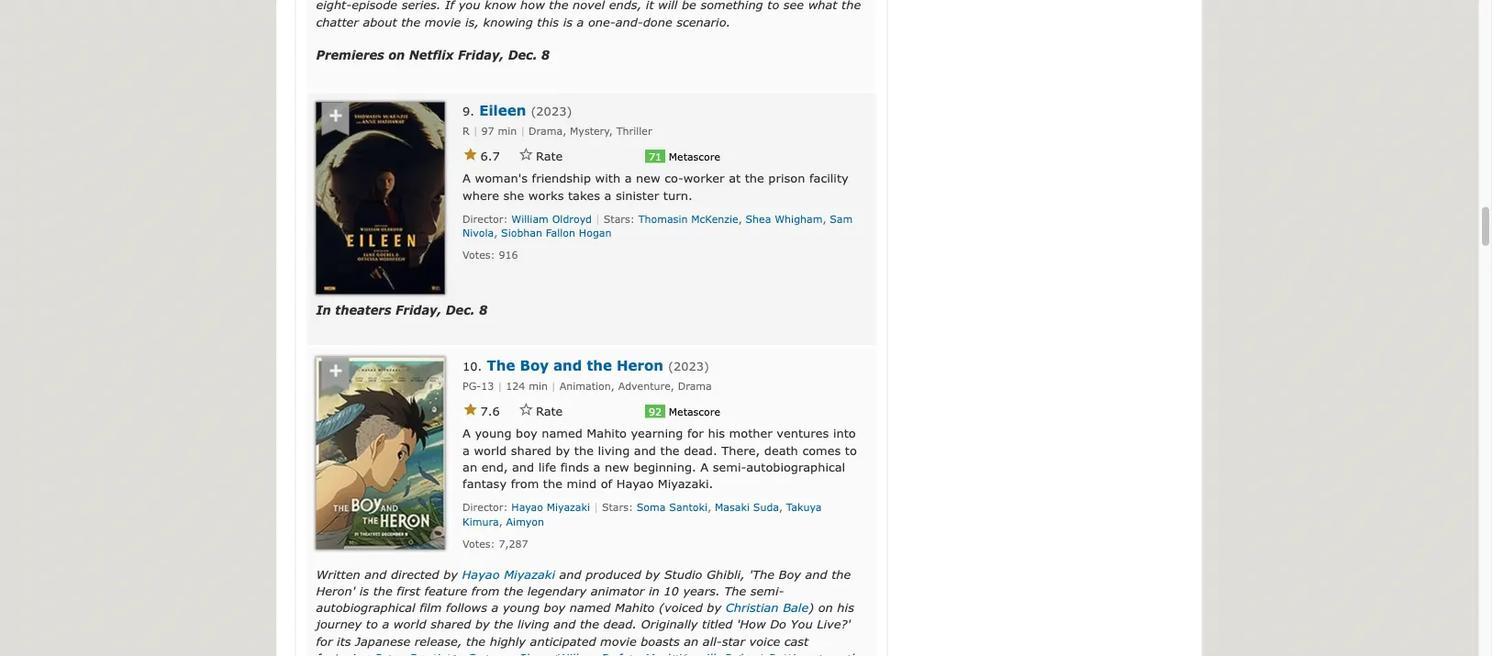 Task type: describe. For each thing, give the bounding box(es) containing it.
you
[[791, 617, 813, 631]]

the up 'live?''
[[832, 567, 851, 581]]

rate for (2023)
[[536, 148, 563, 162]]

rate for boy
[[536, 403, 563, 418]]

the inside and produced by studio ghibli, 'the boy and the heron' is the first feature from the legendary animator in 10 years. the semi- autobiographical film follows a young boy named mahito (voiced by
[[724, 583, 746, 598]]

hayao miyazaki link for director:
[[512, 501, 590, 514]]

legendary
[[527, 583, 587, 598]]

co-
[[665, 171, 684, 185]]

finds
[[561, 459, 589, 474]]

eileen image
[[316, 102, 445, 294]]

boy inside 10. the boy and the heron (2023) pg-13 | 124 min | animation, adventure, drama
[[520, 357, 549, 373]]

young inside 92 metascore a young boy named mahito yearning for his mother ventures into a world shared by the living and the dead. there, death comes to an end, and life finds a new beginning. a semi-autobiographical fantasy from the mind of hayao miyazaki.
[[475, 426, 512, 440]]

bale
[[783, 600, 809, 614]]

she
[[503, 188, 524, 202]]

, left masaki
[[708, 501, 711, 514]]

takuya
[[786, 501, 822, 514]]

for inside ) on his journey to a world shared by the living and the dead. originally titled 'how do you live?' for its japanese release, the highly anticipated movie boasts an all-star voice cast featuring
[[316, 634, 333, 648]]

mahito inside and produced by studio ghibli, 'the boy and the heron' is the first feature from the legendary animator in 10 years. the semi- autobiographical film follows a young boy named mahito (voiced by
[[615, 600, 655, 614]]

fantasy
[[463, 476, 507, 490]]

theaters
[[335, 303, 391, 317]]

semi- inside and produced by studio ghibli, 'the boy and the heron' is the first feature from the legendary animator in 10 years. the semi- autobiographical film follows a young boy named mahito (voiced by
[[751, 583, 784, 598]]

the inside 10. the boy and the heron (2023) pg-13 | 124 min | animation, adventure, drama
[[587, 357, 612, 373]]

works
[[529, 188, 564, 202]]

turn.
[[663, 188, 693, 202]]

beginning.
[[633, 459, 696, 474]]

an inside ) on his journey to a world shared by the living and the dead. originally titled 'how do you live?' for its japanese release, the highly anticipated movie boasts an all-star voice cast featuring
[[684, 634, 699, 648]]

to inside ) on his journey to a world shared by the living and the dead. originally titled 'how do you live?' for its japanese release, the highly anticipated movie boasts an all-star voice cast featuring
[[366, 617, 378, 631]]

'how
[[737, 617, 766, 631]]

an inside 92 metascore a young boy named mahito yearning for his mother ventures into a world shared by the living and the dead. there, death comes to an end, and life finds a new beginning. a semi-autobiographical fantasy from the mind of hayao miyazaki.
[[463, 459, 477, 474]]

the left legendary
[[504, 583, 523, 598]]

feature
[[424, 583, 467, 598]]

years.
[[683, 583, 720, 598]]

siobhan fallon hogan link
[[501, 227, 612, 239]]

drama
[[678, 380, 712, 392]]

to inside 92 metascore a young boy named mahito yearning for his mother ventures into a world shared by the living and the dead. there, death comes to an end, and life finds a new beginning. a semi-autobiographical fantasy from the mind of hayao miyazaki.
[[845, 443, 857, 457]]

a right finds
[[593, 459, 601, 474]]

(2023) inside 10. the boy and the heron (2023) pg-13 | 124 min | animation, adventure, drama
[[668, 359, 709, 373]]

92
[[649, 405, 662, 418]]

director: william oldroyd | stars: thomasin mckenzie , shea whigham ,
[[463, 213, 830, 225]]

by up in at the left bottom of page
[[645, 567, 660, 581]]

0 horizontal spatial 8
[[479, 303, 488, 317]]

the inside 10. the boy and the heron (2023) pg-13 | 124 min | animation, adventure, drama
[[487, 357, 515, 373]]

anticipated
[[530, 634, 596, 648]]

97
[[481, 125, 494, 137]]

a down with
[[604, 188, 612, 202]]

journey
[[316, 617, 362, 631]]

7.6
[[481, 403, 500, 418]]

his inside 92 metascore a young boy named mahito yearning for his mother ventures into a world shared by the living and the dead. there, death comes to an end, and life finds a new beginning. a semi-autobiographical fantasy from the mind of hayao miyazaki.
[[708, 426, 725, 440]]

a for the boy and the heron
[[463, 426, 471, 440]]

live?'
[[817, 617, 851, 631]]

and up legendary
[[559, 567, 582, 581]]

hayao inside 92 metascore a young boy named mahito yearning for his mother ventures into a world shared by the living and the dead. there, death comes to an end, and life finds a new beginning. a semi-autobiographical fantasy from the mind of hayao miyazaki.
[[616, 476, 654, 490]]

hogan
[[579, 227, 612, 239]]

click to add to watchlist image for the
[[318, 358, 353, 392]]

stars: for boy
[[602, 501, 633, 514]]

6.7
[[481, 148, 500, 162]]

with
[[595, 171, 621, 185]]

the inside 71 metascore a woman's friendship with a new co-worker at the prison facility where she works takes a sinister turn.
[[745, 171, 764, 185]]

named inside and produced by studio ghibli, 'the boy and the heron' is the first feature from the legendary animator in 10 years. the semi- autobiographical film follows a young boy named mahito (voiced by
[[570, 600, 611, 614]]

by up titled
[[707, 600, 721, 614]]

1 horizontal spatial hayao
[[512, 501, 543, 514]]

and inside ) on his journey to a world shared by the living and the dead. originally titled 'how do you live?' for its japanese release, the highly anticipated movie boasts an all-star voice cast featuring
[[554, 617, 576, 631]]

life
[[539, 459, 556, 474]]

, up votes: 7,287
[[499, 515, 503, 528]]

soma
[[637, 501, 666, 514]]

director: hayao miyazaki | stars: soma santoki , masaki suda ,
[[463, 501, 786, 514]]

the left highly at bottom left
[[466, 634, 486, 648]]

| up hogan
[[596, 213, 600, 225]]

r
[[463, 125, 470, 137]]

mahito inside 92 metascore a young boy named mahito yearning for his mother ventures into a world shared by the living and the dead. there, death comes to an end, and life finds a new beginning. a semi-autobiographical fantasy from the mind of hayao miyazaki.
[[587, 426, 627, 440]]

at
[[729, 171, 741, 185]]

autobiographical inside 92 metascore a young boy named mahito yearning for his mother ventures into a world shared by the living and the dead. there, death comes to an end, and life finds a new beginning. a semi-autobiographical fantasy from the mind of hayao miyazaki.
[[746, 459, 845, 474]]

film
[[420, 600, 442, 614]]

the boy and the heron link
[[487, 357, 664, 373]]

adventure,
[[618, 380, 674, 392]]

2 vertical spatial hayao
[[462, 567, 500, 581]]

autobiographical inside and produced by studio ghibli, 'the boy and the heron' is the first feature from the legendary animator in 10 years. the semi- autobiographical film follows a young boy named mahito (voiced by
[[316, 600, 415, 614]]

living inside ) on his journey to a world shared by the living and the dead. originally titled 'how do you live?' for its japanese release, the highly anticipated movie boasts an all-star voice cast featuring
[[518, 617, 549, 631]]

new inside 92 metascore a young boy named mahito yearning for his mother ventures into a world shared by the living and the dead. there, death comes to an end, and life finds a new beginning. a semi-autobiographical fantasy from the mind of hayao miyazaki.
[[605, 459, 629, 474]]

10. the boy and the heron (2023) pg-13 | 124 min | animation, adventure, drama
[[463, 357, 712, 392]]

yearning
[[631, 426, 683, 440]]

the down life at the left bottom of page
[[543, 476, 563, 490]]

1 vertical spatial friday,
[[396, 303, 442, 317]]

1 horizontal spatial dec.
[[508, 47, 537, 62]]

there,
[[722, 443, 760, 457]]

a for eileen
[[463, 171, 471, 185]]

dead. inside 92 metascore a young boy named mahito yearning for his mother ventures into a world shared by the living and the dead. there, death comes to an end, and life finds a new beginning. a semi-autobiographical fantasy from the mind of hayao miyazaki.
[[684, 443, 717, 457]]

, left the "shea" on the top
[[738, 213, 742, 225]]

the up highly at bottom left
[[494, 617, 513, 631]]

premieres
[[316, 47, 384, 62]]

director: for the
[[463, 501, 508, 514]]

japanese
[[355, 634, 410, 648]]

takes
[[568, 188, 600, 202]]

| right r
[[473, 125, 478, 137]]

1 vertical spatial miyazaki
[[504, 567, 555, 581]]

santoki
[[669, 501, 708, 514]]

cast
[[784, 634, 809, 648]]

hayao miyazaki link for written and directed by
[[462, 567, 555, 581]]

| down the boy and the heron link
[[551, 380, 556, 392]]

shea
[[746, 213, 771, 225]]

from inside and produced by studio ghibli, 'the boy and the heron' is the first feature from the legendary animator in 10 years. the semi- autobiographical film follows a young boy named mahito (voiced by
[[472, 583, 500, 598]]

, siobhan fallon hogan
[[494, 227, 612, 239]]

animation,
[[560, 380, 615, 392]]

mother
[[729, 426, 773, 440]]

eileen
[[479, 102, 526, 118]]

titled
[[702, 617, 733, 631]]

named inside 92 metascore a young boy named mahito yearning for his mother ventures into a world shared by the living and the dead. there, death comes to an end, and life finds a new beginning. a semi-autobiographical fantasy from the mind of hayao miyazaki.
[[542, 426, 583, 440]]

mckenzie
[[691, 213, 738, 225]]

originally
[[641, 617, 698, 631]]

min inside the 9. eileen (2023) r | 97 min | drama, mystery, thriller
[[498, 125, 517, 137]]

directed
[[391, 567, 439, 581]]

written
[[316, 567, 360, 581]]

9.
[[463, 103, 475, 118]]

world inside ) on his journey to a world shared by the living and the dead. originally titled 'how do you live?' for its japanese release, the highly anticipated movie boasts an all-star voice cast featuring
[[394, 617, 426, 631]]

and produced by studio ghibli, 'the boy and the heron' is the first feature from the legendary animator in 10 years. the semi- autobiographical film follows a young boy named mahito (voiced by
[[316, 567, 851, 614]]

sinister
[[616, 188, 659, 202]]

0 horizontal spatial dec.
[[446, 303, 475, 317]]

10
[[664, 583, 679, 598]]

new inside 71 metascore a woman's friendship with a new co-worker at the prison facility where she works takes a sinister turn.
[[636, 171, 661, 185]]

of
[[601, 476, 612, 490]]

woman's
[[475, 171, 528, 185]]

boy inside and produced by studio ghibli, 'the boy and the heron' is the first feature from the legendary animator in 10 years. the semi- autobiographical film follows a young boy named mahito (voiced by
[[544, 600, 566, 614]]

boy inside and produced by studio ghibli, 'the boy and the heron' is the first feature from the legendary animator in 10 years. the semi- autobiographical film follows a young boy named mahito (voiced by
[[779, 567, 801, 581]]

whigham
[[775, 213, 823, 225]]

suda
[[753, 501, 779, 514]]

, left sam
[[823, 213, 826, 225]]

0 vertical spatial 8
[[541, 47, 550, 62]]

the up the anticipated
[[580, 617, 599, 631]]

thomasin mckenzie link
[[639, 213, 738, 225]]

0 vertical spatial miyazaki
[[547, 501, 590, 514]]

13
[[481, 380, 494, 392]]

written and directed by hayao miyazaki
[[316, 567, 555, 581]]

miyazaki.
[[658, 476, 713, 490]]

the up beginning.
[[660, 443, 680, 457]]

in theaters friday, dec. 8
[[316, 303, 488, 317]]

boasts
[[641, 634, 680, 648]]



Task type: locate. For each thing, give the bounding box(es) containing it.
the
[[487, 357, 515, 373], [724, 583, 746, 598]]

2 votes: from the top
[[463, 537, 495, 550]]

, left takuya
[[779, 501, 783, 514]]

)
[[809, 600, 814, 614]]

0 vertical spatial from
[[511, 476, 539, 490]]

stars: down of
[[602, 501, 633, 514]]

hayao miyazaki link down 7,287
[[462, 567, 555, 581]]

| left drama,
[[521, 125, 525, 137]]

(2023) up drama
[[668, 359, 709, 373]]

metascore
[[669, 150, 720, 162], [669, 405, 720, 418]]

mind
[[567, 476, 597, 490]]

its
[[337, 634, 351, 648]]

0 vertical spatial boy
[[520, 357, 549, 373]]

living inside 92 metascore a young boy named mahito yearning for his mother ventures into a world shared by the living and the dead. there, death comes to an end, and life finds a new beginning. a semi-autobiographical fantasy from the mind of hayao miyazaki.
[[598, 443, 630, 457]]

a inside ) on his journey to a world shared by the living and the dead. originally titled 'how do you live?' for its japanese release, the highly anticipated movie boasts an all-star voice cast featuring
[[382, 617, 389, 631]]

0 vertical spatial shared
[[511, 443, 552, 457]]

1 horizontal spatial an
[[684, 634, 699, 648]]

in
[[316, 303, 331, 317]]

miyazaki up legendary
[[504, 567, 555, 581]]

, aimyon
[[499, 515, 544, 528]]

, up votes: 916
[[494, 227, 498, 239]]

hayao down votes: 7,287
[[462, 567, 500, 581]]

thriller
[[617, 125, 652, 137]]

1 horizontal spatial dead.
[[684, 443, 717, 457]]

0 horizontal spatial semi-
[[713, 459, 746, 474]]

young down 7.6
[[475, 426, 512, 440]]

click to add to watchlist image down premieres
[[318, 102, 353, 137]]

1 vertical spatial click to add to watchlist image
[[318, 358, 353, 392]]

1 vertical spatial director:
[[463, 501, 508, 514]]

2 director: from the top
[[463, 501, 508, 514]]

0 horizontal spatial from
[[472, 583, 500, 598]]

0 horizontal spatial new
[[605, 459, 629, 474]]

the down ghibli,
[[724, 583, 746, 598]]

1 horizontal spatial for
[[687, 426, 704, 440]]

1 vertical spatial rate
[[536, 403, 563, 418]]

1 horizontal spatial living
[[598, 443, 630, 457]]

christian bale link
[[726, 600, 809, 614]]

(voiced
[[659, 600, 703, 614]]

boy down the 124
[[516, 426, 538, 440]]

shared
[[511, 443, 552, 457], [431, 617, 471, 631]]

click to add to watchlist image down in on the left of the page
[[318, 358, 353, 392]]

facility
[[810, 171, 849, 185]]

1 vertical spatial hayao miyazaki link
[[462, 567, 555, 581]]

1 vertical spatial a
[[463, 426, 471, 440]]

1 vertical spatial young
[[503, 600, 540, 614]]

0 horizontal spatial friday,
[[396, 303, 442, 317]]

and left life at the left bottom of page
[[512, 459, 534, 474]]

1 horizontal spatial boy
[[779, 567, 801, 581]]

and down the yearning at the left
[[634, 443, 656, 457]]

to
[[845, 443, 857, 457], [366, 617, 378, 631]]

heron'
[[316, 583, 355, 598]]

semi- up christian bale "link"
[[751, 583, 784, 598]]

0 horizontal spatial his
[[708, 426, 725, 440]]

0 horizontal spatial world
[[394, 617, 426, 631]]

by up feature
[[444, 567, 458, 581]]

0 vertical spatial named
[[542, 426, 583, 440]]

metascore for the boy and the heron
[[669, 405, 720, 418]]

a up sinister
[[625, 171, 632, 185]]

by inside 92 metascore a young boy named mahito yearning for his mother ventures into a world shared by the living and the dead. there, death comes to an end, and life finds a new beginning. a semi-autobiographical fantasy from the mind of hayao miyazaki.
[[556, 443, 570, 457]]

death
[[764, 443, 798, 457]]

metascore inside 92 metascore a young boy named mahito yearning for his mother ventures into a world shared by the living and the dead. there, death comes to an end, and life finds a new beginning. a semi-autobiographical fantasy from the mind of hayao miyazaki.
[[669, 405, 720, 418]]

0 vertical spatial mahito
[[587, 426, 627, 440]]

0 vertical spatial his
[[708, 426, 725, 440]]

new up of
[[605, 459, 629, 474]]

the up the animation,
[[587, 357, 612, 373]]

an left the all-
[[684, 634, 699, 648]]

director: for eileen
[[463, 213, 508, 225]]

to up japanese on the bottom of page
[[366, 617, 378, 631]]

aimyon link
[[506, 515, 544, 528]]

semi- down there,
[[713, 459, 746, 474]]

from down life at the left bottom of page
[[511, 476, 539, 490]]

8 up the 9. eileen (2023) r | 97 min | drama, mystery, thriller
[[541, 47, 550, 62]]

on for premieres
[[388, 47, 405, 62]]

0 vertical spatial to
[[845, 443, 857, 457]]

studio
[[664, 567, 703, 581]]

votes:
[[463, 249, 495, 261], [463, 537, 495, 550]]

a up where
[[463, 171, 471, 185]]

| right 13
[[498, 380, 502, 392]]

0 vertical spatial new
[[636, 171, 661, 185]]

0 horizontal spatial boy
[[520, 357, 549, 373]]

0 vertical spatial semi-
[[713, 459, 746, 474]]

min inside 10. the boy and the heron (2023) pg-13 | 124 min | animation, adventure, drama
[[529, 380, 548, 392]]

from
[[511, 476, 539, 490], [472, 583, 500, 598]]

william oldroyd link
[[512, 213, 592, 225]]

on right ) on the right of page
[[818, 600, 833, 614]]

shared inside 92 metascore a young boy named mahito yearning for his mother ventures into a world shared by the living and the dead. there, death comes to an end, and life finds a new beginning. a semi-autobiographical fantasy from the mind of hayao miyazaki.
[[511, 443, 552, 457]]

miyazaki down mind
[[547, 501, 590, 514]]

1 horizontal spatial shared
[[511, 443, 552, 457]]

a up the miyazaki.
[[701, 459, 709, 474]]

young up highly at bottom left
[[503, 600, 540, 614]]

autobiographical
[[746, 459, 845, 474], [316, 600, 415, 614]]

0 vertical spatial friday,
[[458, 47, 504, 62]]

to down into
[[845, 443, 857, 457]]

autobiographical down death
[[746, 459, 845, 474]]

0 vertical spatial dec.
[[508, 47, 537, 62]]

1 horizontal spatial from
[[511, 476, 539, 490]]

by down follows at the bottom left
[[475, 617, 490, 631]]

world down "film"
[[394, 617, 426, 631]]

soma santoki link
[[637, 501, 708, 514]]

0 vertical spatial min
[[498, 125, 517, 137]]

young inside and produced by studio ghibli, 'the boy and the heron' is the first feature from the legendary animator in 10 years. the semi- autobiographical film follows a young boy named mahito (voiced by
[[503, 600, 540, 614]]

'the
[[749, 567, 775, 581]]

0 vertical spatial a
[[463, 171, 471, 185]]

boy
[[516, 426, 538, 440], [544, 600, 566, 614]]

hayao miyazaki link up aimyon link at left
[[512, 501, 590, 514]]

his inside ) on his journey to a world shared by the living and the dead. originally titled 'how do you live?' for its japanese release, the highly anticipated movie boasts an all-star voice cast featuring
[[837, 600, 854, 614]]

shea whigham link
[[746, 213, 823, 225]]

2 rate from the top
[[536, 403, 563, 418]]

christian
[[726, 600, 779, 614]]

animator
[[591, 583, 645, 598]]

and inside 10. the boy and the heron (2023) pg-13 | 124 min | animation, adventure, drama
[[554, 357, 582, 373]]

1 vertical spatial shared
[[431, 617, 471, 631]]

votes: for the
[[463, 537, 495, 550]]

and up the animation,
[[554, 357, 582, 373]]

thomasin
[[639, 213, 688, 225]]

mahito up finds
[[587, 426, 627, 440]]

voice
[[749, 634, 780, 648]]

highly
[[490, 634, 526, 648]]

the up finds
[[574, 443, 594, 457]]

living up of
[[598, 443, 630, 457]]

mystery,
[[570, 125, 613, 137]]

0 vertical spatial young
[[475, 426, 512, 440]]

10.
[[463, 359, 482, 373]]

dec. up eileen
[[508, 47, 537, 62]]

0 horizontal spatial (2023)
[[531, 103, 572, 118]]

dead. up movie
[[603, 617, 637, 631]]

hayao up director: hayao miyazaki | stars: soma santoki , masaki suda ,
[[616, 476, 654, 490]]

movie
[[600, 634, 637, 648]]

young
[[475, 426, 512, 440], [503, 600, 540, 614]]

a right follows at the bottom left
[[492, 600, 499, 614]]

world inside 92 metascore a young boy named mahito yearning for his mother ventures into a world shared by the living and the dead. there, death comes to an end, and life finds a new beginning. a semi-autobiographical fantasy from the mind of hayao miyazaki.
[[474, 443, 507, 457]]

drama,
[[529, 125, 566, 137]]

0 vertical spatial hayao miyazaki link
[[512, 501, 590, 514]]

1 vertical spatial from
[[472, 583, 500, 598]]

living
[[598, 443, 630, 457], [518, 617, 549, 631]]

1 votes: from the top
[[463, 249, 495, 261]]

0 vertical spatial on
[[388, 47, 405, 62]]

1 horizontal spatial (2023)
[[668, 359, 709, 373]]

1 vertical spatial world
[[394, 617, 426, 631]]

1 director: from the top
[[463, 213, 508, 225]]

metascore up worker in the top left of the page
[[669, 150, 720, 162]]

0 vertical spatial hayao
[[616, 476, 654, 490]]

for
[[687, 426, 704, 440], [316, 634, 333, 648]]

0 vertical spatial stars:
[[604, 213, 635, 225]]

heron
[[617, 357, 664, 373]]

ghibli,
[[707, 567, 745, 581]]

semi- inside 92 metascore a young boy named mahito yearning for his mother ventures into a world shared by the living and the dead. there, death comes to an end, and life finds a new beginning. a semi-autobiographical fantasy from the mind of hayao miyazaki.
[[713, 459, 746, 474]]

0 horizontal spatial hayao
[[462, 567, 500, 581]]

and
[[554, 357, 582, 373], [634, 443, 656, 457], [512, 459, 534, 474], [365, 567, 387, 581], [559, 567, 582, 581], [805, 567, 828, 581], [554, 617, 576, 631]]

min right the 124
[[529, 380, 548, 392]]

a down "pg-"
[[463, 426, 471, 440]]

votes: down kimura
[[463, 537, 495, 550]]

autobiographical down is
[[316, 600, 415, 614]]

(2023) up drama,
[[531, 103, 572, 118]]

on left netflix
[[388, 47, 405, 62]]

1 rate from the top
[[536, 148, 563, 162]]

named up finds
[[542, 426, 583, 440]]

0 vertical spatial director:
[[463, 213, 508, 225]]

2 click to add to watchlist image from the top
[[318, 358, 353, 392]]

1 vertical spatial boy
[[779, 567, 801, 581]]

the right at
[[745, 171, 764, 185]]

0 vertical spatial dead.
[[684, 443, 717, 457]]

boy inside 92 metascore a young boy named mahito yearning for his mother ventures into a world shared by the living and the dead. there, death comes to an end, and life finds a new beginning. a semi-autobiographical fantasy from the mind of hayao miyazaki.
[[516, 426, 538, 440]]

1 vertical spatial 8
[[479, 303, 488, 317]]

by
[[556, 443, 570, 457], [444, 567, 458, 581], [645, 567, 660, 581], [707, 600, 721, 614], [475, 617, 490, 631]]

shared up release,
[[431, 617, 471, 631]]

a
[[463, 171, 471, 185], [463, 426, 471, 440], [701, 459, 709, 474]]

a inside and produced by studio ghibli, 'the boy and the heron' is the first feature from the legendary animator in 10 years. the semi- autobiographical film follows a young boy named mahito (voiced by
[[492, 600, 499, 614]]

1 vertical spatial autobiographical
[[316, 600, 415, 614]]

a up japanese on the bottom of page
[[382, 617, 389, 631]]

by inside ) on his journey to a world shared by the living and the dead. originally titled 'how do you live?' for its japanese release, the highly anticipated movie boasts an all-star voice cast featuring
[[475, 617, 490, 631]]

director: up nivola
[[463, 213, 508, 225]]

from up follows at the bottom left
[[472, 583, 500, 598]]

1 vertical spatial dead.
[[603, 617, 637, 631]]

masaki
[[715, 501, 750, 514]]

kimura
[[463, 515, 499, 528]]

produced
[[586, 567, 641, 581]]

0 vertical spatial an
[[463, 459, 477, 474]]

first
[[397, 583, 420, 598]]

1 horizontal spatial to
[[845, 443, 857, 457]]

takuya kimura
[[463, 501, 822, 528]]

the boy and the heron image
[[316, 358, 445, 549]]

0 horizontal spatial to
[[366, 617, 378, 631]]

dec. up 10.
[[446, 303, 475, 317]]

0 vertical spatial world
[[474, 443, 507, 457]]

his up there,
[[708, 426, 725, 440]]

shared inside ) on his journey to a world shared by the living and the dead. originally titled 'how do you live?' for its japanese release, the highly anticipated movie boasts an all-star voice cast featuring
[[431, 617, 471, 631]]

the right is
[[373, 583, 393, 598]]

votes: for eileen
[[463, 249, 495, 261]]

named
[[542, 426, 583, 440], [570, 600, 611, 614]]

0 horizontal spatial dead.
[[603, 617, 637, 631]]

1 vertical spatial boy
[[544, 600, 566, 614]]

star
[[722, 634, 745, 648]]

and up ) on the right of page
[[805, 567, 828, 581]]

new
[[636, 171, 661, 185], [605, 459, 629, 474]]

92 metascore a young boy named mahito yearning for his mother ventures into a world shared by the living and the dead. there, death comes to an end, and life finds a new beginning. a semi-autobiographical fantasy from the mind of hayao miyazaki.
[[463, 405, 857, 490]]

1 vertical spatial hayao
[[512, 501, 543, 514]]

premieres on netflix friday, dec. 8
[[316, 47, 550, 62]]

1 vertical spatial the
[[724, 583, 746, 598]]

boy right "'the"
[[779, 567, 801, 581]]

0 vertical spatial (2023)
[[531, 103, 572, 118]]

prison
[[769, 171, 805, 185]]

christian bale
[[726, 600, 809, 614]]

1 vertical spatial semi-
[[751, 583, 784, 598]]

for left 'its'
[[316, 634, 333, 648]]

and up the anticipated
[[554, 617, 576, 631]]

metascore inside 71 metascore a woman's friendship with a new co-worker at the prison facility where she works takes a sinister turn.
[[669, 150, 720, 162]]

1 vertical spatial min
[[529, 380, 548, 392]]

916
[[499, 249, 518, 261]]

0 vertical spatial click to add to watchlist image
[[318, 102, 353, 137]]

friday, right theaters
[[396, 303, 442, 317]]

a inside 71 metascore a woman's friendship with a new co-worker at the prison facility where she works takes a sinister turn.
[[463, 171, 471, 185]]

1 horizontal spatial new
[[636, 171, 661, 185]]

stars: up hogan
[[604, 213, 635, 225]]

(2023) inside the 9. eileen (2023) r | 97 min | drama, mystery, thriller
[[531, 103, 572, 118]]

for inside 92 metascore a young boy named mahito yearning for his mother ventures into a world shared by the living and the dead. there, death comes to an end, and life finds a new beginning. a semi-autobiographical fantasy from the mind of hayao miyazaki.
[[687, 426, 704, 440]]

pg-
[[463, 380, 481, 392]]

1 vertical spatial stars:
[[602, 501, 633, 514]]

the up 13
[[487, 357, 515, 373]]

by up finds
[[556, 443, 570, 457]]

1 horizontal spatial friday,
[[458, 47, 504, 62]]

1 metascore from the top
[[669, 150, 720, 162]]

boy up the 124
[[520, 357, 549, 373]]

hayao miyazaki link
[[512, 501, 590, 514], [462, 567, 555, 581]]

do
[[770, 617, 787, 631]]

0 vertical spatial living
[[598, 443, 630, 457]]

metascore for eileen
[[669, 150, 720, 162]]

0 vertical spatial rate
[[536, 148, 563, 162]]

1 horizontal spatial on
[[818, 600, 833, 614]]

1 vertical spatial votes:
[[463, 537, 495, 550]]

0 horizontal spatial boy
[[516, 426, 538, 440]]

0 horizontal spatial autobiographical
[[316, 600, 415, 614]]

1 vertical spatial dec.
[[446, 303, 475, 317]]

1 vertical spatial new
[[605, 459, 629, 474]]

on inside ) on his journey to a world shared by the living and the dead. originally titled 'how do you live?' for its japanese release, the highly anticipated movie boasts an all-star voice cast featuring
[[818, 600, 833, 614]]

shared up life at the left bottom of page
[[511, 443, 552, 457]]

1 vertical spatial mahito
[[615, 600, 655, 614]]

1 horizontal spatial world
[[474, 443, 507, 457]]

comes
[[803, 443, 841, 457]]

new up sinister
[[636, 171, 661, 185]]

votes: down nivola
[[463, 249, 495, 261]]

(2023)
[[531, 103, 572, 118], [668, 359, 709, 373]]

takuya kimura link
[[463, 501, 822, 528]]

1 vertical spatial an
[[684, 634, 699, 648]]

1 horizontal spatial semi-
[[751, 583, 784, 598]]

) on his journey to a world shared by the living and the dead. originally titled 'how do you live?' for its japanese release, the highly anticipated movie boasts an all-star voice cast featuring
[[316, 600, 854, 656]]

min right 97
[[498, 125, 517, 137]]

8 down votes: 916
[[479, 303, 488, 317]]

his up 'live?''
[[837, 600, 854, 614]]

0 horizontal spatial min
[[498, 125, 517, 137]]

is
[[360, 583, 369, 598]]

| down mind
[[594, 501, 598, 514]]

ventures
[[777, 426, 829, 440]]

a up fantasy
[[463, 443, 470, 457]]

stars: for (2023)
[[604, 213, 635, 225]]

9. eileen (2023) r | 97 min | drama, mystery, thriller
[[463, 102, 652, 137]]

on for )
[[818, 600, 833, 614]]

metascore down drama
[[669, 405, 720, 418]]

named down animator
[[570, 600, 611, 614]]

click to add to watchlist image for eileen
[[318, 102, 353, 137]]

aimyon
[[506, 515, 544, 528]]

click to add to watchlist image
[[318, 102, 353, 137], [318, 358, 353, 392]]

2 vertical spatial a
[[701, 459, 709, 474]]

2 metascore from the top
[[669, 405, 720, 418]]

semi-
[[713, 459, 746, 474], [751, 583, 784, 598]]

sam nivola
[[463, 213, 853, 239]]

0 horizontal spatial for
[[316, 634, 333, 648]]

director: up kimura
[[463, 501, 508, 514]]

friday, right netflix
[[458, 47, 504, 62]]

worker
[[684, 171, 725, 185]]

release,
[[415, 634, 462, 648]]

from inside 92 metascore a young boy named mahito yearning for his mother ventures into a world shared by the living and the dead. there, death comes to an end, and life finds a new beginning. a semi-autobiographical fantasy from the mind of hayao miyazaki.
[[511, 476, 539, 490]]

1 horizontal spatial his
[[837, 600, 854, 614]]

mahito down animator
[[615, 600, 655, 614]]

0 horizontal spatial an
[[463, 459, 477, 474]]

and up is
[[365, 567, 387, 581]]

0 horizontal spatial on
[[388, 47, 405, 62]]

on
[[388, 47, 405, 62], [818, 600, 833, 614]]

0 vertical spatial the
[[487, 357, 515, 373]]

1 horizontal spatial the
[[724, 583, 746, 598]]

all-
[[703, 634, 722, 648]]

1 vertical spatial for
[[316, 634, 333, 648]]

1 click to add to watchlist image from the top
[[318, 102, 353, 137]]

1 horizontal spatial min
[[529, 380, 548, 392]]

friday,
[[458, 47, 504, 62], [396, 303, 442, 317]]

1 horizontal spatial boy
[[544, 600, 566, 614]]

dead. up the miyazaki.
[[684, 443, 717, 457]]

friendship
[[532, 171, 591, 185]]

0 horizontal spatial living
[[518, 617, 549, 631]]

miyazaki
[[547, 501, 590, 514], [504, 567, 555, 581]]

1 vertical spatial on
[[818, 600, 833, 614]]

1 vertical spatial his
[[837, 600, 854, 614]]

end,
[[482, 459, 508, 474]]

an up fantasy
[[463, 459, 477, 474]]

rate down the animation,
[[536, 403, 563, 418]]

dead. inside ) on his journey to a world shared by the living and the dead. originally titled 'how do you live?' for its japanese release, the highly anticipated movie boasts an all-star voice cast featuring
[[603, 617, 637, 631]]



Task type: vqa. For each thing, say whether or not it's contained in the screenshot.
the to to the left
yes



